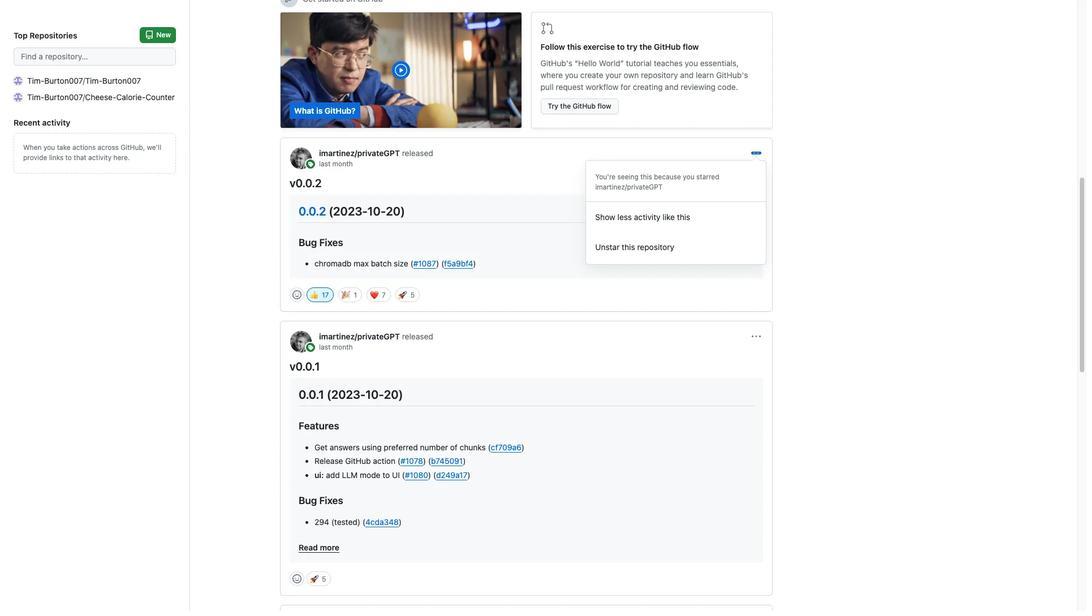 Task type: vqa. For each thing, say whether or not it's contained in the screenshot.
in inside KEEP TRACK OF FAILED LOGIN ATTEMPTS IN DJANGO-POWERED SITES.
no



Task type: describe. For each thing, give the bounding box(es) containing it.
🎉 1
[[342, 289, 357, 301]]

try the github flow link
[[541, 98, 619, 114]]

released for v0.0.1
[[402, 332, 433, 341]]

0 horizontal spatial activity
[[42, 118, 70, 127]]

git pull request image
[[541, 22, 554, 35]]

size
[[394, 259, 408, 268]]

ui:
[[315, 470, 324, 480]]

try
[[627, 42, 638, 52]]

create
[[581, 70, 604, 80]]

you're
[[596, 173, 616, 181]]

provide
[[23, 153, 47, 162]]

this inside try the github flow element
[[567, 42, 582, 52]]

294
[[315, 517, 329, 527]]

what
[[294, 106, 314, 115]]

features
[[299, 420, 339, 432]]

burton007 up calorie-
[[102, 76, 141, 85]]

( right chunks on the left bottom of the page
[[488, 442, 491, 452]]

request
[[556, 82, 584, 92]]

take
[[57, 143, 71, 152]]

/ for tim-
[[83, 76, 85, 85]]

tutorial
[[626, 58, 652, 68]]

menu containing show less activity like this
[[586, 160, 767, 265]]

b745091 link
[[431, 456, 463, 466]]

v0.0.2 link
[[290, 177, 322, 190]]

4cda348 link
[[366, 517, 399, 527]]

last for v0.0.2
[[319, 160, 331, 168]]

#1080
[[405, 470, 428, 480]]

f5a9bf4
[[444, 259, 473, 268]]

0 horizontal spatial 🚀
[[310, 573, 318, 584]]

preferred
[[384, 442, 418, 452]]

last month for v0.0.1
[[319, 343, 353, 352]]

using
[[362, 442, 382, 452]]

repository inside 'unstar this repository' button
[[637, 242, 675, 252]]

this inside 'you're seeing this because you starred imartinez/privategpt'
[[641, 173, 652, 181]]

v0.0.1 link
[[290, 360, 320, 373]]

👍 17
[[310, 289, 329, 301]]

less
[[618, 212, 632, 222]]

tim burton007 image
[[14, 76, 23, 85]]

1 horizontal spatial and
[[680, 70, 694, 80]]

burton007 for tim-
[[44, 76, 83, 85]]

you're seeing this because you starred imartinez/privategpt
[[596, 173, 720, 191]]

tim- for tim-burton007
[[27, 76, 44, 85]]

#1087 link
[[414, 259, 436, 268]]

#1078 link
[[401, 456, 423, 466]]

1 horizontal spatial 🚀
[[399, 289, 407, 301]]

imartinez/privategpt for v0.0.2
[[319, 148, 400, 158]]

try the github flow
[[548, 102, 612, 110]]

cf709a6 link
[[491, 442, 522, 452]]

top
[[14, 30, 28, 40]]

read more
[[299, 543, 340, 552]]

17
[[322, 291, 329, 300]]

github?
[[325, 106, 356, 115]]

to inside when you take actions across github, we'll provide links to that activity here.
[[65, 153, 72, 162]]

activity inside button
[[634, 212, 661, 222]]

v0.0.1
[[290, 360, 320, 373]]

ui
[[392, 470, 400, 480]]

month for v0.0.1
[[333, 343, 353, 352]]

add or remove reactions image for v0.0.2
[[293, 291, 302, 300]]

0 horizontal spatial 🚀 5
[[310, 573, 326, 584]]

unstar
[[596, 242, 620, 252]]

2 fixes from the top
[[319, 495, 343, 506]]

show less activity like this button
[[587, 202, 766, 232]]

what is github? link
[[281, 12, 522, 128]]

imartinez/privategpt inside 'you're seeing this because you starred imartinez/privategpt'
[[596, 183, 663, 191]]

mode
[[360, 470, 381, 480]]

actions
[[72, 143, 96, 152]]

exercise
[[584, 42, 615, 52]]

Top Repositories search field
[[14, 48, 176, 66]]

294 (tested) ( 4cda348 )
[[315, 517, 402, 527]]

d249a17 link
[[436, 470, 468, 480]]

@imartinez profile image for v0.0.1
[[290, 331, 312, 353]]

seeing
[[618, 173, 639, 181]]

calorie-
[[116, 92, 146, 102]]

❤️ 7
[[370, 289, 386, 301]]

new
[[156, 31, 171, 39]]

what is github?
[[294, 106, 356, 115]]

1 horizontal spatial 5
[[411, 291, 415, 300]]

batch
[[371, 259, 392, 268]]

recent activity
[[14, 118, 70, 127]]

#1078
[[401, 456, 423, 466]]

show less activity like this
[[596, 212, 691, 222]]

across
[[98, 143, 119, 152]]

#1087
[[414, 259, 436, 268]]

10- for 0.0.2 (2023-10-20)
[[368, 204, 386, 218]]

1 bug fixes from the top
[[299, 236, 343, 248]]

world"
[[599, 58, 624, 68]]

10- for 0.0.1 (2023-10-20)
[[366, 388, 384, 401]]

action
[[373, 456, 396, 466]]

1 feed item heading menu image from the top
[[752, 149, 761, 158]]

v0.0.2
[[290, 177, 322, 190]]

imartinez/privategpt link for v0.0.1
[[319, 332, 400, 341]]

code.
[[718, 82, 738, 92]]

to inside try the github flow element
[[617, 42, 625, 52]]

add or remove reactions image for v0.0.1
[[293, 574, 302, 583]]

f5a9bf4 link
[[444, 259, 473, 268]]

add or remove reactions element for v0.0.1
[[290, 571, 304, 586]]

0.0.1 (2023-10-20)
[[299, 388, 403, 401]]

7
[[382, 291, 386, 300]]

llm
[[342, 470, 358, 480]]

0.0.2 (2023-10-20)
[[299, 204, 405, 218]]

( right (tested)
[[363, 517, 366, 527]]

last for v0.0.1
[[319, 343, 331, 352]]

0.0.2 link
[[299, 204, 326, 218]]

show
[[596, 212, 616, 222]]

1 horizontal spatial github's
[[717, 70, 748, 80]]

feed tag image
[[306, 160, 315, 169]]

that
[[74, 153, 86, 162]]

cheese-
[[85, 92, 116, 102]]

your
[[606, 70, 622, 80]]

get answers using preferred number of chunks ( cf709a6 ) release github action ( #1078 ) ( b745091 ) ui: add llm mode to ui ( #1080 ) ( d249a17 )
[[315, 442, 525, 480]]

20) for 0.0.2 (2023-10-20)
[[386, 204, 405, 218]]

activity inside when you take actions across github, we'll provide links to that activity here.
[[88, 153, 112, 162]]

get
[[315, 442, 328, 452]]

(2023- for 0.0.2
[[329, 204, 368, 218]]

repository inside the github's "hello world" tutorial teaches you essentials, where you create your own repository and learn github's pull request workflow for creating and reviewing code.
[[641, 70, 678, 80]]

1 horizontal spatial flow
[[683, 42, 699, 52]]

0.0.2
[[299, 204, 326, 218]]

tim- up cheese-
[[85, 76, 102, 85]]

1 bug from the top
[[299, 236, 317, 248]]

you up request
[[565, 70, 578, 80]]



Task type: locate. For each thing, give the bounding box(es) containing it.
chunks
[[460, 442, 486, 452]]

2 imartinez/privategpt link from the top
[[319, 332, 400, 341]]

0 vertical spatial feed item heading menu image
[[752, 149, 761, 158]]

@imartinez profile image for v0.0.2
[[290, 147, 312, 170]]

1 vertical spatial imartinez/privategpt link
[[319, 332, 400, 341]]

10- up batch
[[368, 204, 386, 218]]

1 vertical spatial feed item heading menu image
[[752, 332, 761, 341]]

for
[[621, 82, 631, 92]]

month right feed tag image
[[333, 343, 353, 352]]

4cda348
[[366, 517, 399, 527]]

0 vertical spatial and
[[680, 70, 694, 80]]

2 last month from the top
[[319, 343, 353, 352]]

(2023- right 0.0.2 link
[[329, 204, 368, 218]]

0 horizontal spatial 5
[[322, 575, 326, 583]]

last month right feed tag icon
[[319, 160, 353, 168]]

imartinez/privategpt released for v0.0.1
[[319, 332, 433, 341]]

2 bug fixes from the top
[[299, 495, 343, 506]]

you
[[685, 58, 698, 68], [565, 70, 578, 80], [44, 143, 55, 152], [683, 173, 695, 181]]

max
[[354, 259, 369, 268]]

what is github? image
[[281, 12, 522, 128]]

1 add or remove reactions element from the top
[[290, 288, 304, 302]]

( down 'number'
[[428, 456, 431, 466]]

1 vertical spatial 5
[[322, 575, 326, 583]]

try
[[548, 102, 559, 110]]

0 vertical spatial month
[[333, 160, 353, 168]]

last
[[319, 160, 331, 168], [319, 343, 331, 352]]

chromadb
[[315, 259, 352, 268]]

1 vertical spatial fixes
[[319, 495, 343, 506]]

fixes up 294
[[319, 495, 343, 506]]

tim- right cheese calorie counter icon
[[27, 92, 44, 102]]

1 horizontal spatial to
[[383, 470, 390, 480]]

0 vertical spatial (2023-
[[329, 204, 368, 218]]

released for v0.0.2
[[402, 148, 433, 158]]

bug fixes up the chromadb
[[299, 236, 343, 248]]

1 vertical spatial github's
[[717, 70, 748, 80]]

0 horizontal spatial the
[[560, 102, 571, 110]]

(2023- right 0.0.1
[[327, 388, 366, 401]]

Find a repository… text field
[[14, 48, 176, 66]]

0 vertical spatial /
[[83, 76, 85, 85]]

0 vertical spatial add or remove reactions image
[[293, 291, 302, 300]]

imartinez/privategpt down 1
[[319, 332, 400, 341]]

0 horizontal spatial to
[[65, 153, 72, 162]]

you left starred
[[683, 173, 695, 181]]

learn
[[696, 70, 714, 80]]

card preview element containing 0.0.2
[[290, 195, 763, 279]]

1 vertical spatial imartinez/privategpt released
[[319, 332, 433, 341]]

1 vertical spatial /
[[83, 92, 85, 102]]

activity down across
[[88, 153, 112, 162]]

0 vertical spatial bug
[[299, 236, 317, 248]]

2 vertical spatial to
[[383, 470, 390, 480]]

github up llm
[[345, 456, 371, 466]]

github down request
[[573, 102, 596, 110]]

activity up "take"
[[42, 118, 70, 127]]

1 last from the top
[[319, 160, 331, 168]]

last month
[[319, 160, 353, 168], [319, 343, 353, 352]]

2 add or remove reactions image from the top
[[293, 574, 302, 583]]

last month for v0.0.2
[[319, 160, 353, 168]]

( right #1080 at bottom
[[433, 470, 436, 480]]

1 imartinez/privategpt link from the top
[[319, 148, 400, 158]]

imartinez/privategpt down github?
[[319, 148, 400, 158]]

20)
[[386, 204, 405, 218], [384, 388, 403, 401]]

/ down tim-burton007 / tim-burton007
[[83, 92, 85, 102]]

1
[[354, 291, 357, 300]]

0.0.1
[[299, 388, 324, 401]]

1 month from the top
[[333, 160, 353, 168]]

the right try
[[560, 102, 571, 110]]

( right "size"
[[411, 259, 414, 268]]

what is github? element
[[280, 12, 522, 128]]

/
[[83, 76, 85, 85], [83, 92, 85, 102]]

own
[[624, 70, 639, 80]]

b745091
[[431, 456, 463, 466]]

repository down teaches
[[641, 70, 678, 80]]

0 vertical spatial 10-
[[368, 204, 386, 218]]

2 horizontal spatial activity
[[634, 212, 661, 222]]

1 horizontal spatial 🚀 5
[[399, 289, 415, 301]]

🎉
[[342, 289, 350, 301]]

1 vertical spatial flow
[[598, 102, 612, 110]]

play image
[[394, 63, 408, 77]]

1 horizontal spatial github
[[573, 102, 596, 110]]

0 vertical spatial released
[[402, 148, 433, 158]]

essentials,
[[701, 58, 739, 68]]

like
[[663, 212, 675, 222]]

2 feed item heading menu image from the top
[[752, 332, 761, 341]]

👍
[[310, 289, 318, 301]]

imartinez/privategpt link down 1
[[319, 332, 400, 341]]

2 add or remove reactions element from the top
[[290, 571, 304, 586]]

1 vertical spatial github
[[573, 102, 596, 110]]

#1080 link
[[405, 470, 428, 480]]

2 / from the top
[[83, 92, 85, 102]]

links
[[49, 153, 64, 162]]

cf709a6
[[491, 442, 522, 452]]

tim-burton007 / tim-burton007
[[27, 76, 141, 85]]

0 vertical spatial @imartinez profile image
[[290, 147, 312, 170]]

burton007 down 'top repositories' search box
[[44, 76, 83, 85]]

5 down read more
[[322, 575, 326, 583]]

add or remove reactions element for v0.0.2
[[290, 288, 304, 302]]

0 vertical spatial 🚀
[[399, 289, 407, 301]]

fixes
[[319, 236, 343, 248], [319, 495, 343, 506]]

this right the like
[[677, 212, 691, 222]]

chromadb max batch size ( #1087 ) ( f5a9bf4 )
[[315, 259, 476, 268]]

you up the links
[[44, 143, 55, 152]]

github's "hello world" tutorial teaches you essentials, where you create your own repository and learn github's pull request workflow for creating and reviewing code.
[[541, 58, 748, 92]]

0 vertical spatial repository
[[641, 70, 678, 80]]

2 month from the top
[[333, 343, 353, 352]]

0 vertical spatial flow
[[683, 42, 699, 52]]

1 card preview element from the top
[[290, 195, 763, 279]]

bug fixes
[[299, 236, 343, 248], [299, 495, 343, 506]]

1 vertical spatial repository
[[637, 242, 675, 252]]

2 vertical spatial github
[[345, 456, 371, 466]]

0 vertical spatial last
[[319, 160, 331, 168]]

1 vertical spatial last
[[319, 343, 331, 352]]

( down preferred
[[398, 456, 401, 466]]

read more link
[[299, 537, 754, 553]]

follow
[[541, 42, 565, 52]]

0 vertical spatial to
[[617, 42, 625, 52]]

10- up 'using'
[[366, 388, 384, 401]]

0 horizontal spatial and
[[665, 82, 679, 92]]

1 vertical spatial 20)
[[384, 388, 403, 401]]

0 vertical spatial 20)
[[386, 204, 405, 218]]

flow up learn at right top
[[683, 42, 699, 52]]

1 horizontal spatial activity
[[88, 153, 112, 162]]

github's up 'where'
[[541, 58, 573, 68]]

burton007 for cheese-
[[44, 92, 83, 102]]

imartinez/privategpt link for v0.0.2
[[319, 148, 400, 158]]

bug fixes up 294
[[299, 495, 343, 506]]

add or remove reactions image
[[293, 291, 302, 300], [293, 574, 302, 583]]

tim-
[[27, 76, 44, 85], [85, 76, 102, 85], [27, 92, 44, 102]]

2 vertical spatial imartinez/privategpt
[[319, 332, 400, 341]]

0 horizontal spatial github
[[345, 456, 371, 466]]

1 horizontal spatial the
[[640, 42, 652, 52]]

repository down show less activity like this at the right top of the page
[[637, 242, 675, 252]]

last right feed tag image
[[319, 343, 331, 352]]

2 @imartinez profile image from the top
[[290, 331, 312, 353]]

and up reviewing
[[680, 70, 694, 80]]

is
[[316, 106, 323, 115]]

🚀 down read more
[[310, 573, 318, 584]]

feed tag image
[[306, 343, 315, 352]]

where
[[541, 70, 563, 80]]

burton007
[[44, 76, 83, 85], [102, 76, 141, 85], [44, 92, 83, 102]]

1 vertical spatial add or remove reactions element
[[290, 571, 304, 586]]

imartinez/privategpt released down github?
[[319, 148, 433, 158]]

reviewing
[[681, 82, 716, 92]]

flow
[[683, 42, 699, 52], [598, 102, 612, 110]]

imartinez/privategpt for v0.0.1
[[319, 332, 400, 341]]

0 vertical spatial add or remove reactions element
[[290, 288, 304, 302]]

tim- right tim burton007 icon
[[27, 76, 44, 85]]

card preview element for v0.0.1
[[290, 378, 763, 562]]

2 vertical spatial activity
[[634, 212, 661, 222]]

bug up 294
[[299, 495, 317, 506]]

menu
[[586, 160, 767, 265]]

unstar this repository button
[[587, 232, 766, 262]]

to left try on the top right of the page
[[617, 42, 625, 52]]

add or remove reactions element down read
[[290, 571, 304, 586]]

follow this exercise to try the github flow
[[541, 42, 699, 52]]

here.
[[114, 153, 130, 162]]

2 horizontal spatial github
[[654, 42, 681, 52]]

feed item heading menu image
[[752, 149, 761, 158], [752, 332, 761, 341]]

github,
[[121, 143, 145, 152]]

🚀 5 down read more
[[310, 573, 326, 584]]

release
[[315, 456, 343, 466]]

burton007 down tim-burton007 / tim-burton007
[[44, 92, 83, 102]]

you inside when you take actions across github, we'll provide links to that activity here.
[[44, 143, 55, 152]]

0 vertical spatial imartinez/privategpt
[[319, 148, 400, 158]]

5 right 7
[[411, 291, 415, 300]]

0 horizontal spatial flow
[[598, 102, 612, 110]]

counter
[[146, 92, 175, 102]]

(2023- for 0.0.1
[[327, 388, 366, 401]]

1 vertical spatial the
[[560, 102, 571, 110]]

read
[[299, 543, 318, 552]]

to left ui
[[383, 470, 390, 480]]

🚀 5 right 7
[[399, 289, 415, 301]]

add or remove reactions element left 👍
[[290, 288, 304, 302]]

@imartinez profile image
[[290, 147, 312, 170], [290, 331, 312, 353]]

1 released from the top
[[402, 148, 433, 158]]

card preview element for v0.0.2
[[290, 195, 763, 279]]

you up learn at right top
[[685, 58, 698, 68]]

bug
[[299, 236, 317, 248], [299, 495, 317, 506]]

1 vertical spatial activity
[[88, 153, 112, 162]]

cheese calorie counter image
[[14, 93, 23, 102]]

bug down 0.0.2 link
[[299, 236, 317, 248]]

imartinez/privategpt released down the ❤️ 7
[[319, 332, 433, 341]]

0 vertical spatial 5
[[411, 291, 415, 300]]

month for v0.0.2
[[333, 160, 353, 168]]

1 / from the top
[[83, 76, 85, 85]]

20) for 0.0.1 (2023-10-20)
[[384, 388, 403, 401]]

pull
[[541, 82, 554, 92]]

"hello
[[575, 58, 597, 68]]

0 vertical spatial fixes
[[319, 236, 343, 248]]

0 vertical spatial github
[[654, 42, 681, 52]]

teaches
[[654, 58, 683, 68]]

1 @imartinez profile image from the top
[[290, 147, 312, 170]]

last month right feed tag image
[[319, 343, 353, 352]]

0 vertical spatial the
[[640, 42, 652, 52]]

1 vertical spatial imartinez/privategpt
[[596, 183, 663, 191]]

2 last from the top
[[319, 343, 331, 352]]

recent
[[14, 118, 40, 127]]

mortar board image
[[285, 0, 294, 3]]

1 vertical spatial bug fixes
[[299, 495, 343, 506]]

1 vertical spatial (2023-
[[327, 388, 366, 401]]

more
[[320, 543, 340, 552]]

creating
[[633, 82, 663, 92]]

(2023-
[[329, 204, 368, 218], [327, 388, 366, 401]]

0 vertical spatial bug fixes
[[299, 236, 343, 248]]

add
[[326, 470, 340, 480]]

@imartinez profile image up "v0.0.1" link
[[290, 331, 312, 353]]

when
[[23, 143, 42, 152]]

imartinez/privategpt link down github?
[[319, 148, 400, 158]]

🚀 right 7
[[399, 289, 407, 301]]

20) up preferred
[[384, 388, 403, 401]]

to down "take"
[[65, 153, 72, 162]]

github's
[[541, 58, 573, 68], [717, 70, 748, 80]]

5
[[411, 291, 415, 300], [322, 575, 326, 583]]

fixes up the chromadb
[[319, 236, 343, 248]]

@imartinez profile image up v0.0.2
[[290, 147, 312, 170]]

1 vertical spatial month
[[333, 343, 353, 352]]

new link
[[140, 27, 176, 43]]

imartinez/privategpt down seeing
[[596, 183, 663, 191]]

and
[[680, 70, 694, 80], [665, 82, 679, 92]]

try the github flow element
[[531, 12, 773, 128]]

card preview element containing 0.0.1 (2023-10-20)
[[290, 378, 763, 562]]

last right feed tag icon
[[319, 160, 331, 168]]

github's up code.
[[717, 70, 748, 80]]

2 horizontal spatial to
[[617, 42, 625, 52]]

( right '#1087' on the top of page
[[441, 259, 444, 268]]

1 vertical spatial card preview element
[[290, 378, 763, 562]]

1 last month from the top
[[319, 160, 353, 168]]

this up "hello
[[567, 42, 582, 52]]

1 vertical spatial 🚀 5
[[310, 573, 326, 584]]

and right creating
[[665, 82, 679, 92]]

add or remove reactions image left 👍
[[293, 291, 302, 300]]

month right feed tag icon
[[333, 160, 353, 168]]

1 add or remove reactions image from the top
[[293, 291, 302, 300]]

starred
[[697, 173, 720, 181]]

1 vertical spatial and
[[665, 82, 679, 92]]

1 vertical spatial last month
[[319, 343, 353, 352]]

1 vertical spatial released
[[402, 332, 433, 341]]

of
[[450, 442, 458, 452]]

flow down workflow
[[598, 102, 612, 110]]

month
[[333, 160, 353, 168], [333, 343, 353, 352]]

( right ui
[[402, 470, 405, 480]]

0 vertical spatial imartinez/privategpt link
[[319, 148, 400, 158]]

/ up cheese-
[[83, 76, 85, 85]]

1 imartinez/privategpt released from the top
[[319, 148, 433, 158]]

github up teaches
[[654, 42, 681, 52]]

this right unstar
[[622, 242, 635, 252]]

1 vertical spatial 🚀
[[310, 573, 318, 584]]

1 vertical spatial bug
[[299, 495, 317, 506]]

answers
[[330, 442, 360, 452]]

20) up "chromadb max batch size ( #1087 ) ( f5a9bf4 )"
[[386, 204, 405, 218]]

0 vertical spatial 🚀 5
[[399, 289, 415, 301]]

tim-burton007 / cheese-calorie-counter
[[27, 92, 175, 102]]

1 vertical spatial 10-
[[366, 388, 384, 401]]

2 released from the top
[[402, 332, 433, 341]]

1 vertical spatial add or remove reactions image
[[293, 574, 302, 583]]

/ for cheese-
[[83, 92, 85, 102]]

2 card preview element from the top
[[290, 378, 763, 562]]

0 vertical spatial github's
[[541, 58, 573, 68]]

imartinez/privategpt released for v0.0.2
[[319, 148, 433, 158]]

workflow
[[586, 82, 619, 92]]

1 vertical spatial to
[[65, 153, 72, 162]]

d249a17
[[436, 470, 468, 480]]

number
[[420, 442, 448, 452]]

(tested)
[[331, 517, 361, 527]]

you inside 'you're seeing this because you starred imartinez/privategpt'
[[683, 173, 695, 181]]

activity left the like
[[634, 212, 661, 222]]

2 bug from the top
[[299, 495, 317, 506]]

we'll
[[147, 143, 161, 152]]

released
[[402, 148, 433, 158], [402, 332, 433, 341]]

1 vertical spatial @imartinez profile image
[[290, 331, 312, 353]]

10-
[[368, 204, 386, 218], [366, 388, 384, 401]]

add or remove reactions element
[[290, 288, 304, 302], [290, 571, 304, 586]]

when you take actions across github, we'll provide links to that activity here.
[[23, 143, 161, 162]]

0 vertical spatial card preview element
[[290, 195, 763, 279]]

2 imartinez/privategpt released from the top
[[319, 332, 433, 341]]

0 vertical spatial last month
[[319, 160, 353, 168]]

❤️
[[370, 289, 378, 301]]

this right seeing
[[641, 173, 652, 181]]

to inside get answers using preferred number of chunks ( cf709a6 ) release github action ( #1078 ) ( b745091 ) ui: add llm mode to ui ( #1080 ) ( d249a17 )
[[383, 470, 390, 480]]

add or remove reactions image down read
[[293, 574, 302, 583]]

0 vertical spatial activity
[[42, 118, 70, 127]]

1 fixes from the top
[[319, 236, 343, 248]]

github inside get answers using preferred number of chunks ( cf709a6 ) release github action ( #1078 ) ( b745091 ) ui: add llm mode to ui ( #1080 ) ( d249a17 )
[[345, 456, 371, 466]]

the right try on the top right of the page
[[640, 42, 652, 52]]

tim- for cheese-calorie-counter
[[27, 92, 44, 102]]

card preview element
[[290, 195, 763, 279], [290, 378, 763, 562]]

0 horizontal spatial github's
[[541, 58, 573, 68]]

0 vertical spatial imartinez/privategpt released
[[319, 148, 433, 158]]



